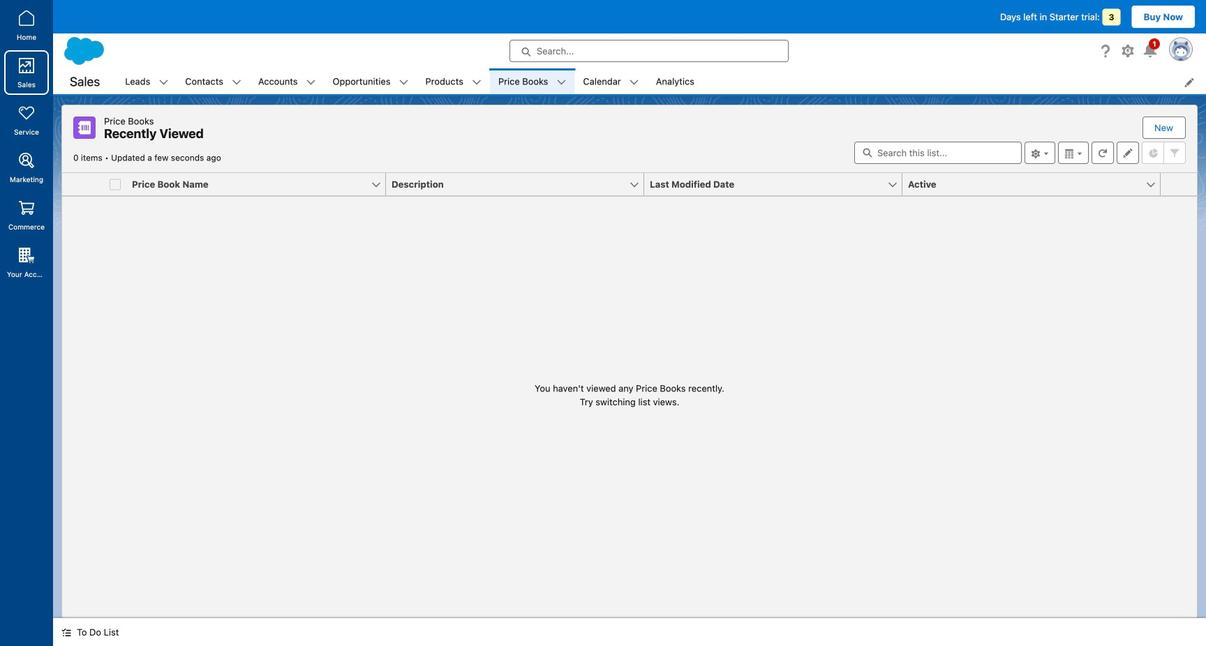 Task type: vqa. For each thing, say whether or not it's contained in the screenshot.
Search My Open Cases list view. SEARCH FIELD
no



Task type: describe. For each thing, give the bounding box(es) containing it.
cell inside recently viewed|price books|list view element
[[104, 173, 126, 196]]

text default image for seventh list item
[[629, 77, 639, 87]]

text default image for seventh list item from the right
[[159, 77, 168, 87]]

text default image for fourth list item from left
[[399, 77, 409, 87]]

6 list item from the left
[[490, 68, 575, 94]]

recently viewed|price books|list view element
[[61, 105, 1198, 618]]

text default image for sixth list item from the left
[[557, 77, 566, 87]]

status inside recently viewed|price books|list view element
[[535, 382, 725, 409]]

item number element
[[62, 173, 104, 196]]

action image
[[1161, 173, 1197, 195]]

5 list item from the left
[[417, 68, 490, 94]]



Task type: locate. For each thing, give the bounding box(es) containing it.
cell
[[104, 173, 126, 196]]

3 text default image from the left
[[472, 77, 482, 87]]

text default image
[[232, 77, 242, 87], [306, 77, 316, 87], [557, 77, 566, 87], [629, 77, 639, 87], [61, 628, 71, 638]]

text default image
[[159, 77, 168, 87], [399, 77, 409, 87], [472, 77, 482, 87]]

2 horizontal spatial text default image
[[472, 77, 482, 87]]

Search Recently Viewed list view. search field
[[854, 142, 1022, 164]]

text default image for fifth list item
[[472, 77, 482, 87]]

2 text default image from the left
[[399, 77, 409, 87]]

item number image
[[62, 173, 104, 195]]

price book name element
[[126, 173, 394, 196]]

recently viewed status
[[73, 153, 111, 163]]

text default image for sixth list item from the right
[[232, 77, 242, 87]]

description element
[[386, 173, 653, 196]]

status
[[535, 382, 725, 409]]

active element
[[903, 173, 1169, 196]]

7 list item from the left
[[575, 68, 648, 94]]

3 list item from the left
[[250, 68, 324, 94]]

1 list item from the left
[[117, 68, 177, 94]]

list item
[[117, 68, 177, 94], [177, 68, 250, 94], [250, 68, 324, 94], [324, 68, 417, 94], [417, 68, 490, 94], [490, 68, 575, 94], [575, 68, 648, 94]]

last modified date element
[[644, 173, 911, 196]]

4 list item from the left
[[324, 68, 417, 94]]

0 horizontal spatial text default image
[[159, 77, 168, 87]]

action element
[[1161, 173, 1197, 196]]

list
[[117, 68, 1206, 94]]

1 horizontal spatial text default image
[[399, 77, 409, 87]]

text default image for 3rd list item
[[306, 77, 316, 87]]

2 list item from the left
[[177, 68, 250, 94]]

1 text default image from the left
[[159, 77, 168, 87]]



